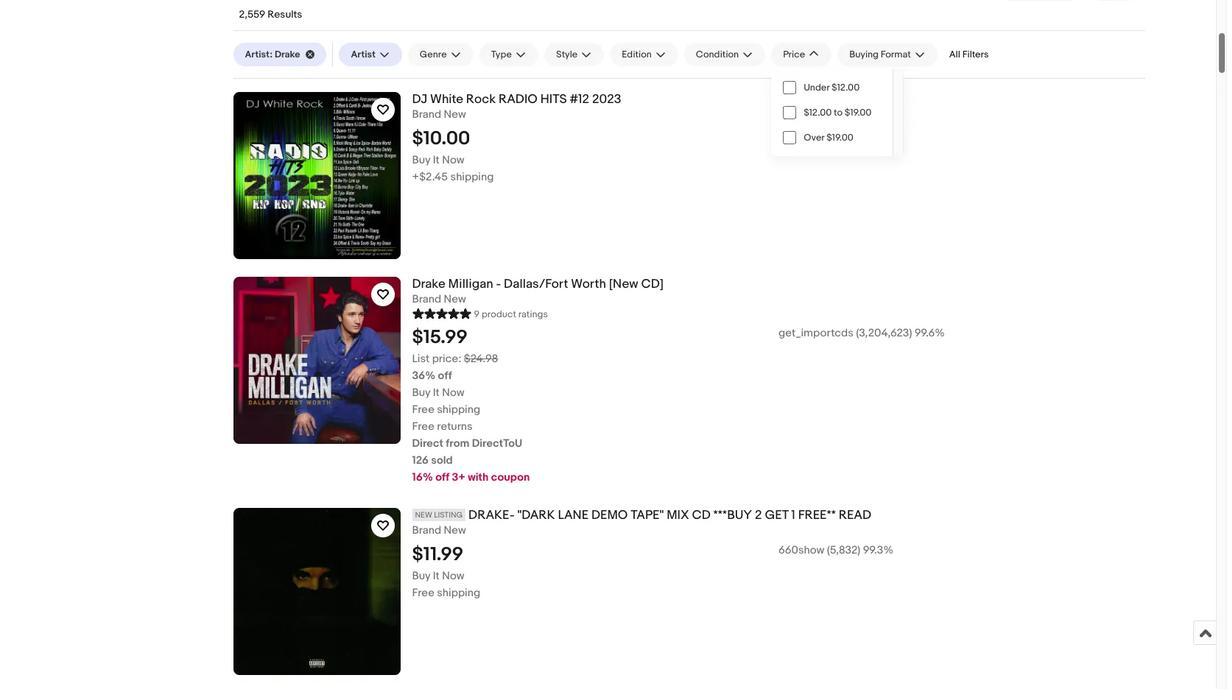 Task type: describe. For each thing, give the bounding box(es) containing it.
buy for $11.99
[[412, 569, 430, 583]]

mix
[[667, 508, 689, 523]]

drake milligan - dallas/fort worth [new cd] link
[[412, 277, 1145, 292]]

brand for drake
[[412, 292, 441, 306]]

worth
[[571, 277, 606, 292]]

artist: drake link
[[233, 43, 327, 66]]

(3,204,623)
[[856, 326, 912, 340]]

new inside the drake milligan - dallas/fort worth [new cd] brand new
[[444, 292, 466, 306]]

price
[[783, 49, 805, 60]]

under $12.00
[[804, 82, 860, 94]]

5.0 out of 5 stars. image
[[412, 306, 471, 320]]

hits
[[540, 92, 567, 107]]

9
[[474, 308, 479, 320]]

dj white rock radio hits #12 2023 link
[[412, 92, 1145, 107]]

artist: drake
[[245, 49, 300, 60]]

demo
[[591, 508, 628, 523]]

brand for dj
[[412, 107, 441, 121]]

get_importcds
[[778, 326, 853, 340]]

price:
[[432, 352, 461, 366]]

read
[[839, 508, 871, 523]]

under $12.00 link
[[771, 75, 893, 100]]

rock
[[466, 92, 496, 107]]

$10.00 buy it now +$2.45 shipping
[[412, 127, 494, 184]]

it inside $15.99 list price: $24.98 36% off buy it now free shipping free returns direct from directtou 126 sold 16% off 3+ with coupon
[[433, 386, 440, 400]]

$12.00 to $19.00 link
[[771, 100, 893, 125]]

3+
[[452, 470, 465, 484]]

listing
[[434, 510, 463, 520]]

returns
[[437, 420, 473, 434]]

+$2.45
[[412, 170, 448, 184]]

$11.99
[[412, 543, 463, 566]]

9 product ratings link
[[412, 306, 548, 320]]

from
[[446, 437, 469, 451]]

2 free from the top
[[412, 420, 434, 434]]

98.4%
[[871, 127, 903, 141]]

99.6%
[[915, 326, 945, 340]]

2,559
[[239, 8, 265, 21]]

dj white rock radio hits #12 2023 brand new
[[412, 92, 621, 121]]

mixbrokers
[[778, 127, 835, 141]]

free**
[[798, 508, 836, 523]]

all filters button
[[943, 43, 995, 66]]

shipping for $11.99
[[437, 586, 480, 600]]

ratings
[[518, 308, 548, 320]]

milligan
[[448, 277, 493, 292]]

under
[[804, 82, 829, 94]]

with
[[468, 470, 489, 484]]

over $19.00 link
[[771, 125, 893, 150]]

tape"
[[631, 508, 664, 523]]

1
[[791, 508, 795, 523]]

16%
[[412, 470, 433, 484]]

drake-
[[468, 508, 514, 523]]

#12
[[570, 92, 589, 107]]

drake milligan - dallas/fort worth [new cd] brand new
[[412, 277, 664, 306]]

filters
[[962, 49, 989, 60]]

(5,832)
[[827, 543, 860, 557]]

list
[[412, 352, 430, 366]]

$12.00 to $19.00
[[804, 107, 872, 119]]

sold
[[431, 454, 453, 468]]

get
[[765, 508, 788, 523]]

$24.98
[[464, 352, 498, 366]]

shipping for $10.00
[[450, 170, 494, 184]]

99.3%
[[863, 543, 893, 557]]

new left the listing
[[415, 510, 432, 520]]

brand inside 'new listing drake- "dark lane demo tape" mix cd  ***buy 2 get 1 free** read brand new'
[[412, 523, 441, 537]]

new inside dj white rock radio hits #12 2023 brand new
[[444, 107, 466, 121]]



Task type: locate. For each thing, give the bounding box(es) containing it.
artist:
[[245, 49, 273, 60]]

mixbrokers (1,359) 98.4%
[[778, 127, 903, 141]]

$19.00 down to
[[826, 132, 853, 144]]

1 vertical spatial $12.00
[[804, 107, 832, 119]]

1 vertical spatial buy
[[412, 386, 430, 400]]

0 vertical spatial buy
[[412, 153, 430, 167]]

brand down dj
[[412, 107, 441, 121]]

brand inside dj white rock radio hits #12 2023 brand new
[[412, 107, 441, 121]]

0 vertical spatial shipping
[[450, 170, 494, 184]]

1 brand from the top
[[412, 107, 441, 121]]

2 vertical spatial shipping
[[437, 586, 480, 600]]

off left 3+
[[435, 470, 449, 484]]

$11.99 buy it now free shipping
[[412, 543, 480, 600]]

new down white
[[444, 107, 466, 121]]

shipping right +$2.45
[[450, 170, 494, 184]]

drake inside the drake milligan - dallas/fort worth [new cd] brand new
[[412, 277, 445, 292]]

new
[[444, 107, 466, 121], [444, 292, 466, 306], [415, 510, 432, 520], [444, 523, 466, 537]]

2 vertical spatial brand
[[412, 523, 441, 537]]

shipping inside $15.99 list price: $24.98 36% off buy it now free shipping free returns direct from directtou 126 sold 16% off 3+ with coupon
[[437, 403, 480, 417]]

(1,359)
[[837, 127, 868, 141]]

$12.00 inside "link"
[[804, 107, 832, 119]]

cd
[[692, 508, 711, 523]]

free down 36%
[[412, 403, 434, 417]]

1 vertical spatial it
[[433, 386, 440, 400]]

new down the listing
[[444, 523, 466, 537]]

3 it from the top
[[433, 569, 440, 583]]

$19.00 inside 'link'
[[826, 132, 853, 144]]

brand
[[412, 107, 441, 121], [412, 292, 441, 306], [412, 523, 441, 537]]

3 free from the top
[[412, 586, 434, 600]]

0 vertical spatial now
[[442, 153, 464, 167]]

0 vertical spatial brand
[[412, 107, 441, 121]]

3 now from the top
[[442, 569, 464, 583]]

1 vertical spatial now
[[442, 386, 464, 400]]

directtou
[[472, 437, 522, 451]]

1 it from the top
[[433, 153, 440, 167]]

it up +$2.45
[[433, 153, 440, 167]]

2 vertical spatial it
[[433, 569, 440, 583]]

-
[[496, 277, 501, 292]]

drake right 'artist:'
[[275, 49, 300, 60]]

2023
[[592, 92, 621, 107]]

36%
[[412, 369, 435, 383]]

off
[[438, 369, 452, 383], [435, 470, 449, 484]]

buy inside $10.00 buy it now +$2.45 shipping
[[412, 153, 430, 167]]

buy for $10.00
[[412, 153, 430, 167]]

shipping inside $10.00 buy it now +$2.45 shipping
[[450, 170, 494, 184]]

$19.00
[[845, 107, 872, 119], [826, 132, 853, 144]]

free up direct
[[412, 420, 434, 434]]

660show
[[778, 543, 824, 557]]

white
[[430, 92, 463, 107]]

dallas/fort
[[504, 277, 568, 292]]

shipping
[[450, 170, 494, 184], [437, 403, 480, 417], [437, 586, 480, 600]]

new down milligan
[[444, 292, 466, 306]]

it inside $10.00 buy it now +$2.45 shipping
[[433, 153, 440, 167]]

1 vertical spatial brand
[[412, 292, 441, 306]]

it for $10.00
[[433, 153, 440, 167]]

brand inside the drake milligan - dallas/fort worth [new cd] brand new
[[412, 292, 441, 306]]

1 free from the top
[[412, 403, 434, 417]]

now up returns
[[442, 386, 464, 400]]

1 vertical spatial shipping
[[437, 403, 480, 417]]

brand up $15.99
[[412, 292, 441, 306]]

2
[[755, 508, 762, 523]]

now inside $11.99 buy it now free shipping
[[442, 569, 464, 583]]

buy down 36%
[[412, 386, 430, 400]]

"dark
[[517, 508, 555, 523]]

coupon
[[491, 470, 530, 484]]

1 buy from the top
[[412, 153, 430, 167]]

over
[[804, 132, 824, 144]]

buy inside $11.99 buy it now free shipping
[[412, 569, 430, 583]]

direct
[[412, 437, 443, 451]]

free
[[412, 403, 434, 417], [412, 420, 434, 434], [412, 586, 434, 600]]

2 brand from the top
[[412, 292, 441, 306]]

0 vertical spatial drake
[[275, 49, 300, 60]]

cd]
[[641, 277, 664, 292]]

all
[[949, 49, 960, 60]]

new listing drake- "dark lane demo tape" mix cd  ***buy 2 get 1 free** read brand new
[[412, 508, 871, 537]]

all filters
[[949, 49, 989, 60]]

free down '$11.99'
[[412, 586, 434, 600]]

it down '$11.99'
[[433, 569, 440, 583]]

$12.00 left to
[[804, 107, 832, 119]]

now down '$11.99'
[[442, 569, 464, 583]]

radio
[[499, 92, 538, 107]]

1 horizontal spatial drake
[[412, 277, 445, 292]]

results
[[268, 8, 302, 21]]

shipping inside $11.99 buy it now free shipping
[[437, 586, 480, 600]]

now down $10.00
[[442, 153, 464, 167]]

free inside $11.99 buy it now free shipping
[[412, 586, 434, 600]]

now inside $10.00 buy it now +$2.45 shipping
[[442, 153, 464, 167]]

1 vertical spatial off
[[435, 470, 449, 484]]

buy down '$11.99'
[[412, 569, 430, 583]]

2 it from the top
[[433, 386, 440, 400]]

2 buy from the top
[[412, 386, 430, 400]]

buy inside $15.99 list price: $24.98 36% off buy it now free shipping free returns direct from directtou 126 sold 16% off 3+ with coupon
[[412, 386, 430, 400]]

3 buy from the top
[[412, 569, 430, 583]]

drake up the 5.0 out of 5 stars. image
[[412, 277, 445, 292]]

to
[[834, 107, 843, 119]]

product
[[482, 308, 516, 320]]

it down 36%
[[433, 386, 440, 400]]

drake- "dark lane demo tape" mix cd  ***buy 2 get 1 free** read image
[[233, 508, 400, 675]]

$15.99 list price: $24.98 36% off buy it now free shipping free returns direct from directtou 126 sold 16% off 3+ with coupon
[[412, 326, 530, 484]]

1 vertical spatial $19.00
[[826, 132, 853, 144]]

$15.99
[[412, 326, 468, 349]]

2 vertical spatial free
[[412, 586, 434, 600]]

now for $10.00
[[442, 153, 464, 167]]

drake
[[275, 49, 300, 60], [412, 277, 445, 292]]

get_importcds (3,204,623) 99.6%
[[778, 326, 945, 340]]

0 vertical spatial $12.00
[[832, 82, 860, 94]]

2 vertical spatial now
[[442, 569, 464, 583]]

now for $11.99
[[442, 569, 464, 583]]

buy up +$2.45
[[412, 153, 430, 167]]

0 vertical spatial off
[[438, 369, 452, 383]]

now inside $15.99 list price: $24.98 36% off buy it now free shipping free returns direct from directtou 126 sold 16% off 3+ with coupon
[[442, 386, 464, 400]]

it inside $11.99 buy it now free shipping
[[433, 569, 440, 583]]

now
[[442, 153, 464, 167], [442, 386, 464, 400], [442, 569, 464, 583]]

3 brand from the top
[[412, 523, 441, 537]]

over $19.00
[[804, 132, 853, 144]]

dj
[[412, 92, 427, 107]]

buy
[[412, 153, 430, 167], [412, 386, 430, 400], [412, 569, 430, 583]]

shipping down '$11.99'
[[437, 586, 480, 600]]

0 vertical spatial free
[[412, 403, 434, 417]]

it
[[433, 153, 440, 167], [433, 386, 440, 400], [433, 569, 440, 583]]

1 vertical spatial drake
[[412, 277, 445, 292]]

lane
[[558, 508, 589, 523]]

9 product ratings
[[474, 308, 548, 320]]

0 horizontal spatial drake
[[275, 49, 300, 60]]

price button
[[771, 43, 832, 66]]

0 vertical spatial $19.00
[[845, 107, 872, 119]]

$19.00 inside "link"
[[845, 107, 872, 119]]

it for $11.99
[[433, 569, 440, 583]]

$19.00 right to
[[845, 107, 872, 119]]

***buy
[[713, 508, 752, 523]]

1 now from the top
[[442, 153, 464, 167]]

[new
[[609, 277, 638, 292]]

dj white rock radio hits #12 2023 image
[[233, 92, 400, 259]]

2,559 results
[[239, 8, 302, 21]]

126
[[412, 454, 429, 468]]

off down price:
[[438, 369, 452, 383]]

brand down the listing
[[412, 523, 441, 537]]

2 vertical spatial buy
[[412, 569, 430, 583]]

0 vertical spatial it
[[433, 153, 440, 167]]

shipping up returns
[[437, 403, 480, 417]]

1 vertical spatial free
[[412, 420, 434, 434]]

660show (5,832) 99.3%
[[778, 543, 893, 557]]

$10.00
[[412, 127, 470, 150]]

$12.00 up to
[[832, 82, 860, 94]]

drake milligan - dallas/fort worth [new cd] image
[[233, 277, 400, 444]]

2 now from the top
[[442, 386, 464, 400]]



Task type: vqa. For each thing, say whether or not it's contained in the screenshot.
THE SELL
no



